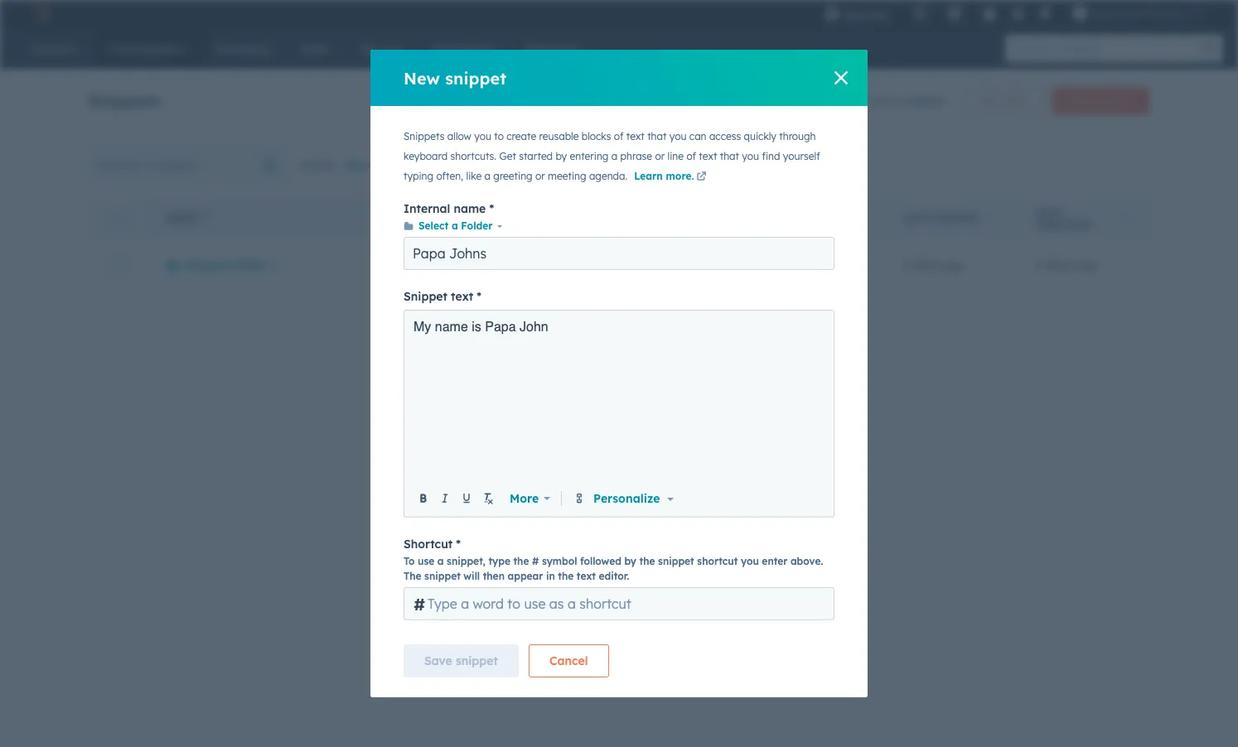 Task type: describe. For each thing, give the bounding box(es) containing it.
any button
[[345, 148, 390, 182]]

through
[[779, 130, 816, 143]]

apoptosis
[[1091, 7, 1142, 20]]

1 link opens in a new window image from the top
[[697, 170, 707, 185]]

snippet for snippet text
[[404, 289, 448, 304]]

marketplaces image
[[948, 7, 963, 22]]

notifications image
[[1038, 7, 1053, 22]]

2 8 days ago from the left
[[1037, 257, 1097, 272]]

1 horizontal spatial that
[[720, 150, 739, 162]]

close image
[[835, 71, 848, 85]]

allow
[[447, 130, 472, 143]]

learn
[[634, 170, 663, 182]]

find
[[762, 150, 780, 162]]

a inside popup button
[[452, 220, 458, 232]]

owner:
[[300, 157, 338, 172]]

press to sort. image
[[1123, 211, 1129, 223]]

name
[[167, 212, 197, 225]]

0 horizontal spatial of
[[614, 130, 624, 143]]

shortcut element
[[404, 588, 835, 621]]

0 vertical spatial or
[[655, 150, 665, 162]]

1 horizontal spatial the
[[558, 570, 574, 583]]

personalize button
[[590, 489, 677, 508]]

created inside button
[[933, 212, 979, 225]]

snippet folder 1
[[184, 257, 277, 272]]

entering
[[570, 150, 609, 162]]

apoptosis studios 2
[[1091, 7, 1192, 20]]

create
[[1067, 94, 1098, 107]]

apoptosis studios 2 button
[[1063, 0, 1217, 27]]

save snippet button
[[404, 645, 519, 678]]

text down can at the top right of the page
[[699, 150, 717, 162]]

more button
[[499, 490, 561, 507]]

new snippet
[[404, 68, 507, 88]]

save snippet
[[424, 654, 498, 669]]

ascending sort. press to sort descending. element
[[202, 211, 208, 225]]

0 of 5 created
[[867, 94, 944, 109]]

folder for new
[[1002, 94, 1029, 107]]

notifications button
[[1032, 0, 1060, 27]]

snippet,
[[447, 555, 486, 568]]

2 8 from the left
[[1037, 257, 1043, 272]]

then
[[483, 570, 505, 583]]

2 horizontal spatial the
[[640, 555, 655, 568]]

studios
[[1145, 7, 1183, 20]]

to
[[404, 555, 415, 568]]

get
[[499, 150, 516, 162]]

a inside 'shortcut to use a snippet, type the # symbol followed by the snippet shortcut you enter above. the snippet will then appear in the text editor.'
[[438, 555, 444, 568]]

search button
[[1195, 35, 1224, 63]]

1 days from the left
[[914, 257, 940, 272]]

help button
[[976, 0, 1004, 27]]

snippet left "shortcut"
[[658, 555, 694, 568]]

agenda.
[[589, 170, 628, 182]]

internal name
[[404, 201, 486, 216]]

select a folder button
[[404, 217, 502, 235]]

papa
[[485, 320, 516, 335]]

settings link
[[1008, 5, 1028, 22]]

in
[[546, 570, 555, 583]]

1
[[270, 257, 277, 272]]

the
[[404, 570, 422, 583]]

link opens in a new window image inside learn more. link
[[697, 172, 707, 182]]

quickly
[[744, 130, 777, 143]]

you inside 'shortcut to use a snippet, type the # symbol followed by the snippet shortcut you enter above. the snippet will then appear in the text editor.'
[[741, 555, 759, 568]]

snippet text
[[404, 289, 473, 304]]

calling icon image
[[913, 7, 928, 22]]

you left to
[[474, 130, 491, 143]]

access
[[709, 130, 741, 143]]

cancel button
[[529, 645, 609, 678]]

select
[[419, 220, 449, 232]]

above.
[[791, 555, 823, 568]]

dialog containing new snippet
[[371, 50, 868, 698]]

blocks
[[582, 130, 611, 143]]

5
[[892, 94, 899, 109]]

enter
[[762, 555, 788, 568]]

Search HubSpot search field
[[1005, 35, 1209, 63]]

My name is Papa John text field
[[414, 318, 826, 484]]

snippet folder 1 button
[[167, 257, 277, 272]]

new for new snippet
[[404, 68, 440, 88]]

snippet down use
[[425, 570, 461, 583]]

line
[[668, 150, 684, 162]]

snippets allow you to create reusable blocks of text that you can access quickly through keyboard shortcuts. get started by entering a phrase or line of text that you find yourself typing often, like a greeting or meeting agenda.
[[404, 130, 820, 182]]

Search search field
[[89, 148, 290, 182]]

appear
[[508, 570, 543, 583]]

by inside 'shortcut to use a snippet, type the # symbol followed by the snippet shortcut you enter above. the snippet will then appear in the text editor.'
[[625, 555, 637, 568]]

1 8 from the left
[[904, 257, 911, 272]]

modified
[[1037, 218, 1090, 231]]

0 horizontal spatial or
[[535, 170, 545, 182]]

any
[[346, 157, 368, 172]]

to
[[494, 130, 504, 143]]

menu containing apoptosis studios 2
[[813, 0, 1219, 27]]

of inside snippets banner
[[878, 94, 889, 109]]

meeting
[[548, 170, 587, 182]]

ascending sort. press to sort descending. image
[[202, 211, 208, 223]]

hubspot image
[[30, 3, 50, 23]]

2
[[1186, 7, 1192, 20]]

tara schultz
[[771, 257, 837, 272]]

learn more.
[[634, 170, 694, 182]]

my name is papa john
[[414, 320, 549, 335]]

# inside "shortcut" element
[[414, 594, 426, 615]]

like
[[466, 170, 482, 182]]

internal
[[404, 201, 450, 216]]

more.
[[666, 170, 694, 182]]

snippets for snippets allow you to create reusable blocks of text that you can access quickly through keyboard shortcuts. get started by entering a phrase or line of text that you find yourself typing often, like a greeting or meeting agenda.
[[404, 130, 445, 143]]

name for my
[[435, 320, 468, 335]]

2 ago from the left
[[1076, 257, 1097, 272]]

create snippet button
[[1053, 88, 1150, 114]]



Task type: locate. For each thing, give the bounding box(es) containing it.
name
[[454, 201, 486, 216], [435, 320, 468, 335]]

0 horizontal spatial that
[[648, 130, 667, 143]]

date inside button
[[904, 212, 930, 225]]

1 horizontal spatial 8 days ago
[[1037, 257, 1097, 272]]

create snippet
[[1067, 94, 1136, 107]]

date for date created
[[904, 212, 930, 225]]

0 vertical spatial created
[[902, 94, 944, 109]]

snippets inside snippets allow you to create reusable blocks of text that you can access quickly through keyboard shortcuts. get started by entering a phrase or line of text that you find yourself typing often, like a greeting or meeting agenda.
[[404, 130, 445, 143]]

snippets banner
[[89, 83, 1150, 114]]

new folder
[[978, 94, 1029, 107]]

new up "keyboard"
[[404, 68, 440, 88]]

#
[[532, 555, 539, 568], [414, 594, 426, 615]]

upgrade
[[843, 8, 890, 22]]

you left find
[[742, 150, 759, 162]]

text up phrase
[[626, 130, 645, 143]]

0 horizontal spatial folder
[[233, 257, 267, 272]]

the up appear
[[513, 555, 529, 568]]

name left is
[[435, 320, 468, 335]]

1 horizontal spatial snippets
[[404, 130, 445, 143]]

0 horizontal spatial by
[[556, 150, 567, 162]]

that down the access
[[720, 150, 739, 162]]

shortcut to use a snippet, type the # symbol followed by the snippet shortcut you enter above. the snippet will then appear in the text editor.
[[404, 537, 823, 583]]

1 vertical spatial #
[[414, 594, 426, 615]]

0 vertical spatial of
[[878, 94, 889, 109]]

days
[[914, 257, 940, 272], [1047, 257, 1073, 272]]

use
[[418, 555, 435, 568]]

1 horizontal spatial 8
[[1037, 257, 1043, 272]]

0 vertical spatial folder
[[1002, 94, 1029, 107]]

hubspot link
[[20, 3, 62, 23]]

snippet up allow
[[445, 68, 507, 88]]

# inside 'shortcut to use a snippet, type the # symbol followed by the snippet shortcut you enter above. the snippet will then appear in the text editor.'
[[532, 555, 539, 568]]

2 horizontal spatial of
[[878, 94, 889, 109]]

new inside button
[[978, 94, 999, 107]]

1 horizontal spatial by
[[625, 555, 637, 568]]

create
[[507, 130, 536, 143]]

the right followed on the bottom of page
[[640, 555, 655, 568]]

0 horizontal spatial date
[[904, 212, 930, 225]]

tara
[[771, 257, 795, 272]]

calling icon button
[[906, 2, 935, 24]]

1 horizontal spatial folder
[[1002, 94, 1029, 107]]

# up appear
[[532, 555, 539, 568]]

by inside snippets allow you to create reusable blocks of text that you can access quickly through keyboard shortcuts. get started by entering a phrase or line of text that you find yourself typing often, like a greeting or meeting agenda.
[[556, 150, 567, 162]]

1 horizontal spatial or
[[655, 150, 665, 162]]

snippet right create
[[1101, 94, 1136, 107]]

folder left 1
[[233, 257, 267, 272]]

shortcuts.
[[451, 150, 497, 162]]

ago down date created
[[943, 257, 965, 272]]

1 horizontal spatial new
[[978, 94, 999, 107]]

of right line
[[687, 150, 696, 162]]

menu item
[[901, 0, 905, 27]]

marketplaces button
[[938, 0, 973, 27]]

0 vertical spatial by
[[556, 150, 567, 162]]

link opens in a new window image
[[697, 170, 707, 185], [697, 172, 707, 182]]

date modified
[[1037, 206, 1090, 231]]

is
[[472, 320, 481, 335]]

date modified button
[[1017, 199, 1149, 235]]

1 vertical spatial folder
[[233, 257, 267, 272]]

0 horizontal spatial 8
[[904, 257, 911, 272]]

1 vertical spatial of
[[614, 130, 624, 143]]

the
[[513, 555, 529, 568], [640, 555, 655, 568], [558, 570, 574, 583]]

2 vertical spatial of
[[687, 150, 696, 162]]

date for date modified
[[1037, 206, 1063, 218]]

folder for snippet
[[233, 257, 267, 272]]

date inside date modified
[[1037, 206, 1063, 218]]

0 horizontal spatial ago
[[943, 257, 965, 272]]

created
[[902, 94, 944, 109], [933, 212, 979, 225]]

can
[[690, 130, 707, 143]]

1 vertical spatial snippets
[[404, 130, 445, 143]]

reusable
[[539, 130, 579, 143]]

1 horizontal spatial #
[[532, 555, 539, 568]]

folder inside new folder button
[[1002, 94, 1029, 107]]

new folder button
[[964, 88, 1043, 114]]

a
[[612, 150, 618, 162], [485, 170, 491, 182], [452, 220, 458, 232], [438, 555, 444, 568]]

Type a word to use as a shortcut text field
[[404, 588, 835, 621]]

often,
[[436, 170, 463, 182]]

date
[[1037, 206, 1063, 218], [904, 212, 930, 225]]

new right 0 of 5 created at the right
[[978, 94, 999, 107]]

john
[[520, 320, 549, 335]]

phrase
[[621, 150, 652, 162]]

1 8 days ago from the left
[[904, 257, 965, 272]]

typing
[[404, 170, 434, 182]]

my
[[414, 320, 431, 335]]

0 horizontal spatial #
[[414, 594, 426, 615]]

name for internal
[[454, 201, 486, 216]]

text down followed on the bottom of page
[[577, 570, 596, 583]]

1 vertical spatial or
[[535, 170, 545, 182]]

1 ago from the left
[[943, 257, 965, 272]]

save
[[424, 654, 452, 669]]

search image
[[1204, 43, 1215, 55]]

symbol
[[542, 555, 577, 568]]

a right use
[[438, 555, 444, 568]]

that up phrase
[[648, 130, 667, 143]]

a up agenda. on the top of the page
[[612, 150, 618, 162]]

snippet right save
[[456, 654, 498, 669]]

days down date created
[[914, 257, 940, 272]]

snippet for create snippet
[[1101, 94, 1136, 107]]

snippets inside banner
[[89, 90, 161, 111]]

0 vertical spatial #
[[532, 555, 539, 568]]

you left can at the top right of the page
[[670, 130, 687, 143]]

0 horizontal spatial days
[[914, 257, 940, 272]]

by down the reusable
[[556, 150, 567, 162]]

1 horizontal spatial of
[[687, 150, 696, 162]]

tara schultz image
[[1073, 6, 1088, 21]]

text up is
[[451, 289, 473, 304]]

select a folder
[[419, 220, 493, 232]]

of right the blocks
[[614, 130, 624, 143]]

editor.
[[599, 570, 629, 583]]

1 horizontal spatial ago
[[1076, 257, 1097, 272]]

ago
[[943, 257, 965, 272], [1076, 257, 1097, 272]]

1 horizontal spatial days
[[1047, 257, 1073, 272]]

snippet
[[184, 257, 229, 272], [404, 289, 448, 304]]

name inside text field
[[435, 320, 468, 335]]

0
[[867, 94, 874, 109]]

you left enter
[[741, 555, 759, 568]]

8 days ago down modified
[[1037, 257, 1097, 272]]

will
[[464, 570, 480, 583]]

snippet down 'ascending sort. press to sort descending.' element
[[184, 257, 229, 272]]

menu
[[813, 0, 1219, 27]]

snippet for snippet folder 1
[[184, 257, 229, 272]]

a right like
[[485, 170, 491, 182]]

1 vertical spatial by
[[625, 555, 637, 568]]

0 horizontal spatial new
[[404, 68, 440, 88]]

snippet for save snippet
[[456, 654, 498, 669]]

upgrade image
[[825, 7, 840, 22]]

learn more. link
[[634, 170, 709, 185]]

2 days from the left
[[1047, 257, 1073, 272]]

personalize
[[593, 491, 660, 506]]

8 down modified
[[1037, 257, 1043, 272]]

days down modified
[[1047, 257, 1073, 272]]

0 vertical spatial new
[[404, 68, 440, 88]]

press to sort. element
[[1123, 211, 1129, 225]]

0 vertical spatial that
[[648, 130, 667, 143]]

snippet for new snippet
[[445, 68, 507, 88]]

1 vertical spatial name
[[435, 320, 468, 335]]

1 vertical spatial snippet
[[404, 289, 448, 304]]

greeting
[[494, 170, 533, 182]]

by up editor. at the bottom of page
[[625, 555, 637, 568]]

2 link opens in a new window image from the top
[[697, 172, 707, 182]]

folder
[[461, 220, 493, 232]]

1 horizontal spatial date
[[1037, 206, 1063, 218]]

more
[[510, 491, 539, 506]]

Internal name text field
[[404, 237, 835, 270]]

text inside 'shortcut to use a snippet, type the # symbol followed by the snippet shortcut you enter above. the snippet will then appear in the text editor.'
[[577, 570, 596, 583]]

created inside snippets banner
[[902, 94, 944, 109]]

# down the at left bottom
[[414, 594, 426, 615]]

0 vertical spatial snippet
[[184, 257, 229, 272]]

started
[[519, 150, 553, 162]]

keyboard
[[404, 150, 448, 162]]

1 vertical spatial that
[[720, 150, 739, 162]]

dialog
[[371, 50, 868, 698]]

0 vertical spatial name
[[454, 201, 486, 216]]

8 days ago down date created
[[904, 257, 965, 272]]

new inside dialog
[[404, 68, 440, 88]]

or left line
[[655, 150, 665, 162]]

a down internal name
[[452, 220, 458, 232]]

text
[[626, 130, 645, 143], [699, 150, 717, 162], [451, 289, 473, 304], [577, 570, 596, 583]]

snippet up my
[[404, 289, 448, 304]]

snippet inside banner
[[1101, 94, 1136, 107]]

help image
[[983, 7, 998, 22]]

yourself
[[783, 150, 820, 162]]

or down started
[[535, 170, 545, 182]]

shortcut
[[404, 537, 453, 552]]

name button
[[147, 199, 751, 235]]

0 vertical spatial snippets
[[89, 90, 161, 111]]

that
[[648, 130, 667, 143], [720, 150, 739, 162]]

new for new folder
[[978, 94, 999, 107]]

date created button
[[884, 199, 1017, 235]]

ago down modified
[[1076, 257, 1097, 272]]

8 down date created
[[904, 257, 911, 272]]

snippets for snippets
[[89, 90, 161, 111]]

0 horizontal spatial 8 days ago
[[904, 257, 965, 272]]

followed
[[580, 555, 622, 568]]

of left 5
[[878, 94, 889, 109]]

snippet inside dialog
[[404, 289, 448, 304]]

type
[[489, 555, 511, 568]]

settings image
[[1010, 7, 1025, 22]]

snippet
[[445, 68, 507, 88], [1101, 94, 1136, 107], [658, 555, 694, 568], [425, 570, 461, 583], [456, 654, 498, 669]]

the right in at the bottom of the page
[[558, 570, 574, 583]]

snippets
[[89, 90, 161, 111], [404, 130, 445, 143]]

1 horizontal spatial snippet
[[404, 289, 448, 304]]

cancel
[[550, 654, 588, 669]]

name up folder
[[454, 201, 486, 216]]

schultz
[[798, 257, 837, 272]]

folder left create
[[1002, 94, 1029, 107]]

1 vertical spatial created
[[933, 212, 979, 225]]

of
[[878, 94, 889, 109], [614, 130, 624, 143], [687, 150, 696, 162]]

0 horizontal spatial the
[[513, 555, 529, 568]]

folder
[[1002, 94, 1029, 107], [233, 257, 267, 272]]

shortcut
[[697, 555, 738, 568]]

0 horizontal spatial snippets
[[89, 90, 161, 111]]

0 horizontal spatial snippet
[[184, 257, 229, 272]]

1 vertical spatial new
[[978, 94, 999, 107]]



Task type: vqa. For each thing, say whether or not it's contained in the screenshot.
the rightmost &
no



